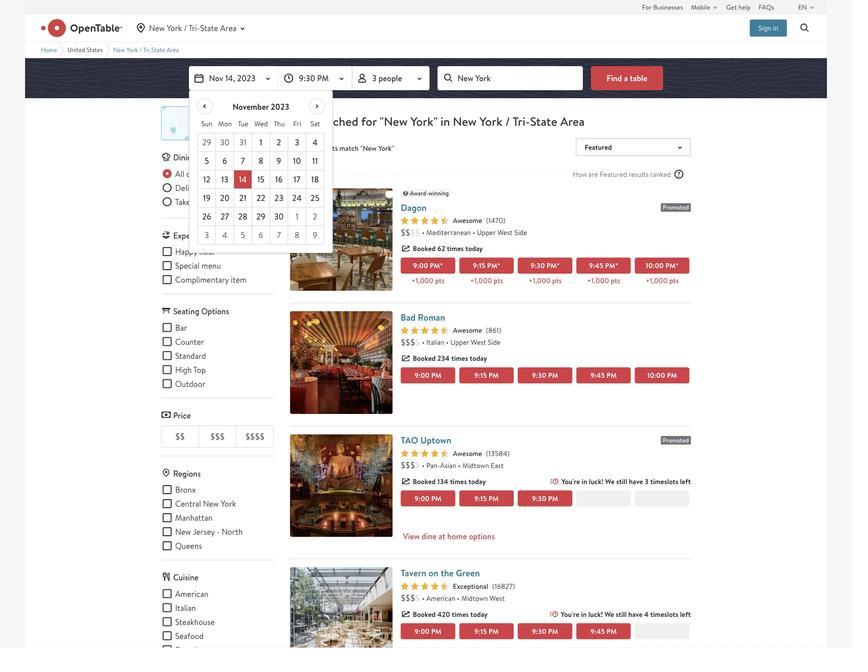 Task type: locate. For each thing, give the bounding box(es) containing it.
featured right are
[[600, 169, 627, 179]]

0 horizontal spatial 1
[[259, 137, 262, 148]]

pts for 9:45 pm
[[611, 276, 620, 285]]

booked for booked 420 times today
[[413, 609, 436, 619]]

0 vertical spatial 9:45 pm
[[590, 371, 617, 380]]

only for takeout only
[[204, 196, 219, 207]]

1 horizontal spatial "new
[[380, 113, 408, 129]]

fri
[[293, 119, 301, 128]]

1 vertical spatial 9 button
[[306, 226, 324, 245]]

in
[[773, 23, 778, 33], [441, 113, 450, 129], [582, 477, 587, 486], [581, 609, 587, 619]]

york" for for
[[410, 113, 438, 129]]

today for booked 134 times today
[[469, 477, 486, 486]]

award-winning
[[410, 189, 449, 197]]

2 left 526
[[277, 137, 281, 148]]

9:00 pm for on
[[415, 626, 441, 636]]

+1,000 for 10:00
[[646, 276, 668, 285]]

options
[[198, 152, 226, 163], [201, 306, 229, 317]]

11 button
[[306, 152, 324, 170]]

9:45 for bad roman
[[590, 371, 605, 380]]

18 button
[[306, 170, 324, 189]]

8 down 24 "button"
[[295, 230, 299, 240]]

2 vertical spatial 9:00 pm link
[[401, 623, 455, 639]]

9:15 pm link
[[459, 367, 514, 383], [459, 490, 514, 506], [459, 623, 514, 639]]

0 horizontal spatial "new
[[360, 143, 377, 153]]

0 vertical spatial options
[[209, 168, 235, 179]]

booked left 420
[[413, 609, 436, 619]]

3 9:30 pm link from the top
[[518, 623, 572, 639]]

$$ $$ • mediterranean • upper west side
[[401, 227, 527, 238]]

)
[[503, 216, 505, 225], [499, 326, 501, 335], [507, 449, 510, 458], [513, 581, 515, 591]]

italian inside cuisine group
[[175, 602, 196, 613]]

side inside "$$ $$ • mediterranean • upper west side"
[[514, 228, 527, 237]]

5 +1,000 from the left
[[646, 276, 668, 285]]

pts down 9:00 pm *
[[435, 276, 445, 285]]

options right the seating
[[201, 306, 229, 317]]

$ for tavern
[[415, 593, 420, 603]]

home
[[447, 531, 467, 542]]

only inside radio
[[206, 182, 221, 193]]

3 booked from the top
[[413, 477, 436, 486]]

options inside view dine at home options button
[[469, 531, 495, 542]]

2 * from the left
[[497, 261, 500, 270]]

8 button down 24 "button"
[[288, 226, 306, 245]]

1 button
[[252, 133, 270, 152], [288, 208, 306, 226]]

west down awesome ( 861 )
[[471, 338, 486, 347]]

1 +1,000 pts from the left
[[411, 276, 445, 285]]

0 vertical spatial 7 button
[[234, 152, 252, 170]]

4 button down 27
[[216, 226, 234, 245]]

get
[[726, 3, 737, 11]]

jersey
[[193, 527, 215, 537]]

upper down awesome ( 1470 )
[[477, 228, 496, 237]]

7 down the 31 button at the left top of the page
[[241, 155, 245, 166]]

9:30 pm for $$$ $ • pan-asian • midtown east
[[532, 494, 558, 503]]

9:45 for tavern on the green
[[590, 626, 605, 636]]

0 vertical spatial 2023
[[237, 73, 256, 83]]

2 pts from the left
[[494, 276, 503, 285]]

3 +1,000 pts from the left
[[529, 276, 562, 285]]

6 button
[[216, 152, 234, 170], [252, 226, 270, 245]]

0 horizontal spatial 8
[[258, 155, 263, 166]]

we for 4
[[605, 609, 614, 619]]

9 button left 10
[[270, 152, 288, 170]]

15
[[257, 174, 265, 185]]

for businesses
[[642, 3, 683, 11]]

sat
[[310, 119, 320, 128]]

upper inside "$$ $$ • mediterranean • upper west side"
[[477, 228, 496, 237]]

( for $$$ $ • italian • upper west side
[[486, 326, 488, 335]]

9:15 pm down booked 420 times today
[[474, 626, 499, 636]]

1 horizontal spatial options
[[469, 531, 495, 542]]

1 vertical spatial 29
[[256, 211, 265, 222]]

bronx
[[175, 484, 196, 495]]

york" for match
[[378, 143, 394, 153]]

• right asian
[[458, 461, 461, 470]]

experiences group
[[161, 246, 274, 286]]

awesome up $$$ $ • pan-asian • midtown east
[[453, 449, 482, 458]]

upper
[[477, 228, 496, 237], [450, 338, 469, 347]]

9:45 pm link
[[576, 367, 631, 383], [576, 623, 631, 639]]

options up all dining options
[[198, 152, 226, 163]]

0 vertical spatial area
[[220, 23, 237, 33]]

10:00 inside 10:00 pm link
[[647, 371, 665, 380]]

1 +1,000 from the left
[[411, 276, 434, 285]]

1 vertical spatial 9:45
[[590, 371, 605, 380]]

4.5 stars image down "tao uptown" link in the bottom of the page
[[401, 449, 449, 457]]

row group inside the november 2023 grid
[[198, 133, 324, 245]]

how
[[573, 169, 587, 179]]

a photo of bad roman restaurant image
[[290, 311, 393, 414]]

$ down 4.6 stars image on the bottom of page
[[415, 593, 420, 603]]

for
[[361, 113, 377, 129]]

3 button up 10
[[288, 133, 306, 152]]

0 horizontal spatial 2023
[[237, 73, 256, 83]]

$$$ for $$$ $ • american • midtown west
[[401, 593, 415, 603]]

you're for you're in luck! we still have 3 timeslots left
[[561, 477, 580, 486]]

left
[[680, 477, 691, 486], [680, 609, 691, 619]]

( inside awesome ( 861 )
[[486, 326, 488, 335]]

"new right for
[[380, 113, 408, 129]]

0 vertical spatial 8
[[258, 155, 263, 166]]

* for 9:30 pm *
[[557, 261, 560, 270]]

all dining options
[[175, 168, 235, 179]]

booked down pan-
[[413, 477, 436, 486]]

midtown inside $$$ $ • pan-asian • midtown east
[[462, 461, 489, 470]]

6 button up 13 in the left top of the page
[[216, 152, 234, 170]]

2 vertical spatial 9:00 pm
[[415, 626, 441, 636]]

seating options group
[[161, 322, 274, 390]]

1 horizontal spatial /
[[184, 23, 187, 33]]

central
[[175, 498, 201, 509]]

( up "$$ $$ • mediterranean • upper west side"
[[486, 216, 488, 225]]

1 horizontal spatial side
[[514, 228, 527, 237]]

east
[[491, 461, 504, 470]]

3 9:15 pm link from the top
[[459, 623, 514, 639]]

1 9:45 pm from the top
[[590, 371, 617, 380]]

have for 3
[[629, 477, 643, 486]]

+1,000 down 9:45 pm *
[[587, 276, 609, 285]]

+1,000 down 9:15 pm *
[[470, 276, 492, 285]]

5 +1,000 pts from the left
[[646, 276, 679, 285]]

$$ for $$ $$ • mediterranean • upper west side
[[401, 227, 410, 238]]

0 vertical spatial 9:15 pm
[[474, 371, 499, 380]]

wed
[[254, 119, 268, 128]]

only inside 'radio'
[[204, 196, 219, 207]]

0 vertical spatial only
[[206, 182, 221, 193]]

new york / tri-state area button
[[135, 15, 249, 42]]

1 vertical spatial we
[[605, 609, 614, 619]]

pts down 9:45 pm *
[[611, 276, 620, 285]]

0 vertical spatial tri-
[[189, 23, 200, 33]]

1 vertical spatial options
[[201, 306, 229, 317]]

2 9:45 pm from the top
[[590, 626, 617, 636]]

1 horizontal spatial area
[[220, 23, 237, 33]]

9:00
[[413, 261, 428, 270], [415, 371, 430, 380], [415, 494, 430, 503], [415, 626, 430, 636]]

november 2023 grid
[[197, 115, 324, 245]]

/ inside dropdown button
[[184, 23, 187, 33]]

1 9:15 pm from the top
[[474, 371, 499, 380]]

complimentary item
[[175, 274, 247, 285]]

today
[[466, 244, 483, 253], [470, 354, 487, 363], [469, 477, 486, 486], [470, 609, 488, 619]]

tavern
[[401, 567, 426, 579]]

6
[[222, 155, 227, 166], [259, 230, 263, 240]]

you're for you're in luck! we still have 4 timeslots left
[[561, 609, 579, 619]]

west inside $$$ $ • american • midtown west
[[490, 593, 505, 603]]

2 vertical spatial 4
[[644, 609, 649, 619]]

today for booked 420 times today
[[470, 609, 488, 619]]

sunday element
[[198, 115, 216, 133]]

3 $ from the top
[[415, 593, 420, 603]]

9:30 for $$$ $ • american • midtown west
[[532, 626, 546, 636]]

861
[[488, 326, 499, 335]]

winning
[[428, 189, 449, 197]]

9:15 pm link down east
[[459, 490, 514, 506]]

4.5 stars image for $$$ $ • italian • upper west side
[[401, 326, 449, 334]]

11
[[312, 155, 318, 166]]

1 vertical spatial tri-
[[143, 46, 152, 54]]

( inside the awesome ( 13584 )
[[486, 449, 488, 458]]

side for $$
[[514, 228, 527, 237]]

2 vertical spatial $
[[415, 593, 420, 603]]

options for seating options
[[201, 306, 229, 317]]

1 9:45 pm link from the top
[[576, 367, 631, 383]]

0 horizontal spatial 2 button
[[270, 133, 288, 152]]

2 horizontal spatial area
[[560, 113, 585, 129]]

+1,000 pts
[[411, 276, 445, 285], [470, 276, 503, 285], [529, 276, 562, 285], [587, 276, 620, 285], [646, 276, 679, 285]]

0 horizontal spatial 8 button
[[252, 152, 270, 170]]

0 vertical spatial 6
[[222, 155, 227, 166]]

pts for 10:00 pm
[[669, 276, 679, 285]]

1 vertical spatial 9:15 pm link
[[459, 490, 514, 506]]

upper up booked 234 times today
[[450, 338, 469, 347]]

delivery only
[[175, 182, 221, 193]]

10:00 pm
[[647, 371, 677, 380]]

pts down 10:00 pm *
[[669, 276, 679, 285]]

9:00 pm down 420
[[415, 626, 441, 636]]

2023 right 14,
[[237, 73, 256, 83]]

in for you're in luck! we still have 3 timeslots left
[[582, 477, 587, 486]]

1 horizontal spatial 2023
[[271, 101, 289, 112]]

$$$ $ • italian • upper west side
[[401, 337, 501, 347]]

0 horizontal spatial side
[[488, 338, 501, 347]]

1 vertical spatial $
[[415, 460, 420, 470]]

pts down 9:15 pm *
[[494, 276, 503, 285]]

4 button up 11
[[306, 133, 324, 152]]

today down exceptional ( 16827 )
[[470, 609, 488, 619]]

2 +1,000 from the left
[[470, 276, 492, 285]]

4 pts from the left
[[611, 276, 620, 285]]

9:30 pm for $$$ $ • italian • upper west side
[[532, 371, 558, 380]]

5 * from the left
[[676, 261, 679, 270]]

9:15 pm down booked 234 times today
[[474, 371, 499, 380]]

manhattan
[[175, 512, 212, 523]]

2 4.5 stars image from the top
[[401, 326, 449, 334]]

0 horizontal spatial 1 button
[[252, 133, 270, 152]]

tavern on the green
[[401, 567, 480, 579]]

( up $$$ $ • pan-asian • midtown east
[[486, 449, 488, 458]]

29 up dining options at the top left of the page
[[202, 137, 211, 148]]

16827
[[495, 581, 513, 591]]

9:00 for $$$ $ • pan-asian • midtown east
[[415, 494, 430, 503]]

1 horizontal spatial 1
[[296, 211, 298, 222]]

9 left 10
[[277, 155, 281, 166]]

price
[[173, 410, 191, 421]]

new york / tri-state area inside dropdown button
[[149, 23, 237, 33]]

0 vertical spatial we
[[605, 477, 615, 486]]

9:00 down booked 420 times today
[[415, 626, 430, 636]]

1 vertical spatial 5
[[241, 230, 245, 240]]

4 booked from the top
[[413, 609, 436, 619]]

3 4.5 stars image from the top
[[401, 449, 449, 457]]

1 pts from the left
[[435, 276, 445, 285]]

$$$ for $$$ $ • italian • upper west side
[[401, 337, 415, 347]]

1 vertical spatial 8
[[295, 230, 299, 240]]

) inside awesome ( 1470 )
[[503, 216, 505, 225]]

0 vertical spatial luck!
[[589, 477, 603, 486]]

9:15 pm down east
[[474, 494, 499, 503]]

8 button up 15
[[252, 152, 270, 170]]

1 booked from the top
[[413, 244, 436, 253]]

2 booked from the top
[[413, 354, 436, 363]]

0 vertical spatial 4
[[312, 137, 318, 148]]

9:15 down booked 420 times today
[[474, 626, 487, 636]]

• down 'exceptional'
[[457, 593, 460, 603]]

side inside $$$ $ • italian • upper west side
[[488, 338, 501, 347]]

2 button left 526
[[270, 133, 288, 152]]

2 vertical spatial area
[[560, 113, 585, 129]]

9:00 pm link
[[401, 367, 455, 383], [401, 490, 455, 506], [401, 623, 455, 639]]

friday element
[[288, 115, 306, 133]]

$$$ left $$$$
[[210, 431, 225, 442]]

in inside button
[[773, 23, 778, 33]]

1 vertical spatial 4 button
[[216, 226, 234, 245]]

in for sign in
[[773, 23, 778, 33]]

1470
[[488, 216, 503, 225]]

5 down the 28 button at the top left of the page
[[241, 230, 245, 240]]

+1,000 for 9:30
[[529, 276, 551, 285]]

2 promoted from the top
[[663, 436, 689, 444]]

2 down 25 button
[[313, 211, 317, 222]]

roman
[[418, 311, 445, 324]]

2 vertical spatial 9:30 pm link
[[518, 623, 572, 639]]

$ down the bad roman
[[415, 337, 420, 347]]

13 button
[[216, 170, 234, 189]]

) for $$$ $ • italian • upper west side
[[499, 326, 501, 335]]

2 button down 25
[[306, 208, 324, 226]]

3
[[372, 73, 377, 83], [295, 137, 299, 148], [205, 230, 209, 240], [645, 477, 649, 486]]

"new right 'match'
[[360, 143, 377, 153]]

1 vertical spatial 9:45 pm
[[590, 626, 617, 636]]

1 horizontal spatial 5 button
[[234, 226, 252, 245]]

dining
[[173, 152, 196, 163]]

awesome up "$$ $$ • mediterranean • upper west side"
[[453, 216, 482, 225]]

row group containing 29
[[198, 133, 324, 245]]

9:00 pm link for on
[[401, 623, 455, 639]]

9:00 pm link for roman
[[401, 367, 455, 383]]

ranked
[[650, 169, 671, 179]]

4 * from the left
[[615, 261, 618, 270]]

tuesday element
[[234, 115, 252, 133]]

2 9:00 pm from the top
[[415, 494, 441, 503]]

1 vertical spatial 9:00 pm link
[[401, 490, 455, 506]]

• up booked 234 times today
[[446, 338, 449, 347]]

all
[[175, 168, 184, 179]]

4.5 stars image
[[401, 216, 449, 224], [401, 326, 449, 334], [401, 449, 449, 457]]

york
[[167, 23, 182, 33], [126, 46, 138, 54], [479, 113, 502, 129], [221, 498, 236, 509]]

( inside exceptional ( 16827 )
[[492, 581, 495, 591]]

30 button
[[216, 133, 234, 152], [270, 208, 288, 226]]

options inside all dining options radio
[[209, 168, 235, 179]]

-
[[217, 527, 220, 537]]

9:00 pm link down 420
[[401, 623, 455, 639]]

9 down 25 button
[[313, 230, 317, 240]]

1 horizontal spatial state
[[200, 23, 218, 33]]

west inside $$$ $ • italian • upper west side
[[471, 338, 486, 347]]

8 for 8 button to the left
[[258, 155, 263, 166]]

today for booked 234 times today
[[470, 354, 487, 363]]

0 horizontal spatial york"
[[378, 143, 394, 153]]

3 button up hour
[[198, 226, 216, 245]]

takeout only
[[175, 196, 219, 207]]

american down cuisine
[[175, 588, 208, 599]]

november 2023
[[233, 101, 289, 112]]

+1,000 pts for 9:45
[[587, 276, 620, 285]]

0 horizontal spatial 30 button
[[216, 133, 234, 152]]

4.5 stars image down dagon link
[[401, 216, 449, 224]]

1 vertical spatial state
[[152, 46, 165, 54]]

3 9:00 pm from the top
[[415, 626, 441, 636]]

5 pts from the left
[[669, 276, 679, 285]]

9:30 for $$$ $ • italian • upper west side
[[532, 371, 546, 380]]

york up new york / tri-state area link on the top left of page
[[167, 23, 182, 33]]

today down the awesome ( 13584 )
[[469, 477, 486, 486]]

9:00 pm down 234
[[415, 371, 441, 380]]

2 vertical spatial 9:15 pm link
[[459, 623, 514, 639]]

times right 62
[[447, 244, 464, 253]]

Takeout only radio
[[161, 196, 219, 208]]

2 awesome from the top
[[453, 326, 482, 335]]

+1,000 for 9:00
[[411, 276, 434, 285]]

"new for match
[[360, 143, 377, 153]]

you're in luck! we still have 4 timeslots left
[[561, 609, 691, 619]]

new york / tri-state area link
[[113, 46, 179, 54]]

+1,000 down 9:30 pm *
[[529, 276, 551, 285]]

3 awesome from the top
[[453, 449, 482, 458]]

1 9:15 pm link from the top
[[459, 367, 514, 383]]

0 vertical spatial 9:45 pm link
[[576, 367, 631, 383]]

+1,000 pts down 9:00 pm *
[[411, 276, 445, 285]]

0 horizontal spatial upper
[[450, 338, 469, 347]]

times for 420
[[452, 609, 469, 619]]

1
[[259, 137, 262, 148], [296, 211, 298, 222]]

$$$ for $$$ $ • pan-asian • midtown east
[[401, 460, 415, 470]]

experiences
[[173, 230, 215, 241]]

green
[[456, 567, 480, 579]]

2 timeslots from the top
[[650, 609, 678, 619]]

( right 'exceptional'
[[492, 581, 495, 591]]

have for 4
[[628, 609, 643, 619]]

8 for the rightmost 8 button
[[295, 230, 299, 240]]

None field
[[438, 66, 583, 90]]

0 horizontal spatial 29 button
[[198, 133, 216, 152]]

( up $$$ $ • italian • upper west side
[[486, 326, 488, 335]]

pts for 9:00 pm
[[435, 276, 445, 285]]

9:30 pm link for tavern on the green
[[518, 623, 572, 639]]

3 * from the left
[[557, 261, 560, 270]]

0 vertical spatial still
[[616, 477, 627, 486]]

30 button left 31
[[216, 133, 234, 152]]

) inside awesome ( 861 )
[[499, 326, 501, 335]]

a photo of tao uptown restaurant image
[[290, 434, 393, 537]]

dagon link
[[401, 201, 427, 214]]

16
[[275, 174, 283, 185]]

1 horizontal spatial tri-
[[189, 23, 200, 33]]

1 vertical spatial awesome
[[453, 326, 482, 335]]

2 left from the top
[[680, 609, 691, 619]]

york right the states
[[126, 46, 138, 54]]

thursday element
[[270, 115, 288, 133]]

* for 10:00 pm *
[[676, 261, 679, 270]]

sun
[[201, 119, 212, 128]]

2 9:45 pm link from the top
[[576, 623, 631, 639]]

8 up 15
[[258, 155, 263, 166]]

mon
[[218, 119, 232, 128]]

times for 62
[[447, 244, 464, 253]]

9:45 pm for bad roman
[[590, 371, 617, 380]]

$ for bad
[[415, 337, 420, 347]]

1 9:00 pm link from the top
[[401, 367, 455, 383]]

sign in button
[[750, 20, 787, 37]]

1 9:30 pm link from the top
[[518, 367, 572, 383]]

times right 420
[[452, 609, 469, 619]]

you
[[290, 113, 309, 129]]

/
[[184, 23, 187, 33], [139, 46, 142, 54], [505, 113, 510, 129]]

today down "$$ $$ • mediterranean • upper west side"
[[466, 244, 483, 253]]

promoted for tao uptown
[[663, 436, 689, 444]]

0 vertical spatial 10:00
[[646, 261, 664, 270]]

2 vertical spatial /
[[505, 113, 510, 129]]

1 vertical spatial italian
[[175, 602, 196, 613]]

york inside regions group
[[221, 498, 236, 509]]

1 vertical spatial 1 button
[[288, 208, 306, 226]]

promoted for dagon
[[663, 203, 689, 211]]

30 down 23 button
[[274, 211, 284, 222]]

awesome up $$$ $ • italian • upper west side
[[453, 326, 482, 335]]

0 vertical spatial featured
[[585, 142, 612, 152]]

opentable logo image
[[41, 19, 122, 37]]

1 vertical spatial 4
[[222, 230, 227, 240]]

3 pts from the left
[[552, 276, 562, 285]]

2 horizontal spatial state
[[530, 113, 557, 129]]

times for 234
[[451, 354, 468, 363]]

0 vertical spatial /
[[184, 23, 187, 33]]

regions group
[[161, 484, 274, 552]]

times for 134
[[450, 477, 467, 486]]

1 * from the left
[[440, 261, 443, 270]]

2 9:30 pm link from the top
[[518, 490, 572, 506]]

6 button down 22 'button'
[[252, 226, 270, 245]]

+1,000 down 9:00 pm *
[[411, 276, 434, 285]]

wednesday element
[[252, 115, 270, 133]]

* for 9:00 pm *
[[440, 261, 443, 270]]

1 horizontal spatial 29
[[256, 211, 265, 222]]

0 horizontal spatial 9
[[277, 155, 281, 166]]

search icon image
[[799, 22, 811, 34]]

1 9:00 pm from the top
[[415, 371, 441, 380]]

Please input a Location, Restaurant or Cuisine field
[[438, 66, 583, 90]]

+1,000 pts down 9:15 pm *
[[470, 276, 503, 285]]

0 horizontal spatial 5
[[204, 155, 209, 166]]

9:15 down booked 134 times today
[[474, 494, 487, 503]]

30 left 31
[[220, 137, 230, 148]]

9:30 pm *
[[530, 261, 560, 270]]

+1,000 pts for 9:30
[[529, 276, 562, 285]]

1 awesome from the top
[[453, 216, 482, 225]]

4.6 stars image
[[401, 582, 449, 590]]

1 $ from the top
[[415, 337, 420, 347]]

row group
[[198, 133, 324, 245]]

+1,000 pts for 9:00
[[411, 276, 445, 285]]

timeslots for 4
[[650, 609, 678, 619]]

9:15 pm
[[474, 371, 499, 380], [474, 494, 499, 503], [474, 626, 499, 636]]

1 left from the top
[[680, 477, 691, 486]]

1 vertical spatial 9:00 pm
[[415, 494, 441, 503]]

9:45 pm link for tavern on the green
[[576, 623, 631, 639]]

0 vertical spatial 30
[[220, 137, 230, 148]]

9:15 pm link for bad roman
[[459, 367, 514, 383]]

0 vertical spatial 3 button
[[288, 133, 306, 152]]

0 vertical spatial new york / tri-state area
[[149, 23, 237, 33]]

9:15 pm for tavern on the green
[[474, 626, 499, 636]]

1 vertical spatial 9:15 pm
[[474, 494, 499, 503]]

york up north
[[221, 498, 236, 509]]

home link
[[41, 46, 57, 54]]

cuisine group
[[161, 588, 274, 648]]

0 vertical spatial "new
[[380, 113, 408, 129]]

find a table button
[[591, 66, 663, 90]]

1 vertical spatial midtown
[[461, 593, 488, 603]]

9:15 pm link down booked 234 times today
[[459, 367, 514, 383]]

0 horizontal spatial 6 button
[[216, 152, 234, 170]]

4 +1,000 from the left
[[587, 276, 609, 285]]

0 horizontal spatial 7 button
[[234, 152, 252, 170]]

All dining options radio
[[161, 168, 235, 180]]

+1,000 down 10:00 pm *
[[646, 276, 668, 285]]

3 9:00 pm link from the top
[[401, 623, 455, 639]]

3 9:15 pm from the top
[[474, 626, 499, 636]]

3 +1,000 from the left
[[529, 276, 551, 285]]

1 4.5 stars image from the top
[[401, 216, 449, 224]]

9:15 for $$$ $ • pan-asian • midtown east
[[474, 494, 487, 503]]

pm
[[317, 73, 329, 83], [430, 261, 440, 270], [487, 261, 497, 270], [547, 261, 557, 270], [605, 261, 615, 270], [666, 261, 676, 270], [431, 371, 441, 380], [489, 371, 499, 380], [548, 371, 558, 380], [607, 371, 617, 380], [667, 371, 677, 380], [431, 494, 441, 503], [489, 494, 499, 503], [548, 494, 558, 503], [431, 626, 441, 636], [489, 626, 499, 636], [548, 626, 558, 636], [607, 626, 617, 636]]

7 button down 23 button
[[270, 226, 288, 245]]

2 vertical spatial awesome
[[453, 449, 482, 458]]

1 promoted from the top
[[663, 203, 689, 211]]

0 horizontal spatial 4 button
[[216, 226, 234, 245]]

american up 420
[[426, 593, 455, 603]]

21
[[239, 192, 246, 203]]

7 button up 14
[[234, 152, 252, 170]]

1 vertical spatial you're
[[561, 609, 579, 619]]

booked 134 times today
[[413, 477, 486, 486]]

0 vertical spatial state
[[200, 23, 218, 33]]

4 +1,000 pts from the left
[[587, 276, 620, 285]]

( inside awesome ( 1470 )
[[486, 216, 488, 225]]

0 horizontal spatial options
[[209, 168, 235, 179]]

1 button right 31
[[252, 133, 270, 152]]

west down 1470
[[497, 228, 513, 237]]

9:00 pm down 134
[[415, 494, 441, 503]]

9:00 down booked 134 times today
[[415, 494, 430, 503]]

6 up 13 in the left top of the page
[[222, 155, 227, 166]]

1 timeslots from the top
[[650, 477, 678, 486]]

upper inside $$$ $ • italian • upper west side
[[450, 338, 469, 347]]

9:15 for $$$ $ • italian • upper west side
[[474, 371, 487, 380]]

are
[[589, 169, 598, 179]]

9:00 pm for roman
[[415, 371, 441, 380]]

midtown down the awesome ( 13584 )
[[462, 461, 489, 470]]

times right 234
[[451, 354, 468, 363]]

2 +1,000 pts from the left
[[470, 276, 503, 285]]

4.5 stars image down the bad roman
[[401, 326, 449, 334]]

+1,000 pts down 9:30 pm *
[[529, 276, 562, 285]]

united
[[68, 46, 85, 54]]

29 right the 28 button at the top left of the page
[[256, 211, 265, 222]]

1 horizontal spatial upper
[[477, 228, 496, 237]]

9:15 down booked 234 times today
[[474, 371, 487, 380]]

) inside the awesome ( 13584 )
[[507, 449, 510, 458]]

9:00 down booked 234 times today
[[415, 371, 430, 380]]

29
[[202, 137, 211, 148], [256, 211, 265, 222]]

1 vertical spatial new york / tri-state area
[[113, 46, 179, 54]]

) inside exceptional ( 16827 )
[[513, 581, 515, 591]]

• down 4.6 stars image on the bottom of page
[[422, 593, 425, 603]]

sign in
[[758, 23, 778, 33]]

pts
[[435, 276, 445, 285], [494, 276, 503, 285], [552, 276, 562, 285], [611, 276, 620, 285], [669, 276, 679, 285]]

1 horizontal spatial american
[[426, 593, 455, 603]]

regions
[[173, 468, 201, 479]]



Task type: vqa. For each thing, say whether or not it's contained in the screenshot.


Task type: describe. For each thing, give the bounding box(es) containing it.
options for dining options
[[198, 152, 226, 163]]

takeout
[[175, 196, 202, 207]]

1 horizontal spatial 2 button
[[306, 208, 324, 226]]

en
[[798, 3, 807, 11]]

10:00 for 10:00 pm *
[[646, 261, 664, 270]]

1 vertical spatial 29 button
[[252, 208, 270, 226]]

the
[[441, 567, 454, 579]]

$$$ for $$$
[[210, 431, 225, 442]]

faqs button
[[759, 0, 774, 14]]

2 horizontal spatial 4
[[644, 609, 649, 619]]

pts for 9:30 pm
[[552, 276, 562, 285]]

10
[[293, 155, 301, 166]]

9:15 down booked 62 times today
[[473, 261, 485, 270]]

area inside dropdown button
[[220, 23, 237, 33]]

hour
[[199, 246, 215, 257]]

exceptional
[[453, 581, 488, 591]]

"new for for
[[380, 113, 408, 129]]

nov
[[209, 73, 223, 83]]

26 button
[[198, 208, 216, 226]]

• down the bad roman
[[422, 338, 425, 347]]

saturday element
[[306, 115, 324, 133]]

side for $
[[488, 338, 501, 347]]

0 vertical spatial 9
[[277, 155, 281, 166]]

19 button
[[198, 189, 216, 208]]

• left mediterranean
[[422, 228, 425, 237]]

9:30 pm link for bad roman
[[518, 367, 572, 383]]

+1,000 pts for 10:00
[[646, 276, 679, 285]]

upper for $$
[[477, 228, 496, 237]]

left for you're in luck! we still have 4 timeslots left
[[680, 609, 691, 619]]

home
[[41, 46, 57, 54]]

+1,000 for 9:45
[[587, 276, 609, 285]]

0 horizontal spatial 6
[[222, 155, 227, 166]]

9:30 pm for $$$ $ • american • midtown west
[[532, 626, 558, 636]]

high
[[175, 364, 192, 375]]

22
[[256, 192, 265, 203]]

0 horizontal spatial 3 button
[[198, 226, 216, 245]]

a photo of dagon restaurant image
[[290, 188, 393, 291]]

10:00 pm link
[[635, 367, 689, 383]]

november
[[233, 101, 269, 112]]

0 vertical spatial 1
[[259, 137, 262, 148]]

we for 3
[[605, 477, 615, 486]]

9:15 for $$$ $ • american • midtown west
[[474, 626, 487, 636]]

west for tavern on the green
[[490, 593, 505, 603]]

15 button
[[252, 170, 270, 189]]

outdoor
[[175, 378, 205, 389]]

1 vertical spatial featured
[[600, 169, 627, 179]]

at
[[439, 531, 445, 542]]

a photo of tavern on the green restaurant image
[[290, 567, 393, 648]]

dining
[[186, 168, 207, 179]]

pts for 9:15 pm
[[494, 276, 503, 285]]

( for $$$ $ • american • midtown west
[[492, 581, 495, 591]]

25 button
[[306, 189, 324, 208]]

$$$ $ • pan-asian • midtown east
[[401, 460, 504, 470]]

14 button
[[234, 170, 252, 189]]

12 button
[[198, 170, 216, 189]]

9:00 down booked 62 times today
[[413, 261, 428, 270]]

happy
[[175, 246, 197, 257]]

4.5 stars image for $$$ $ • pan-asian • midtown east
[[401, 449, 449, 457]]

2 horizontal spatial /
[[505, 113, 510, 129]]

counter
[[175, 336, 204, 347]]

states
[[87, 46, 103, 54]]

9:30 for $$$ $ • pan-asian • midtown east
[[532, 494, 546, 503]]

19
[[203, 192, 211, 203]]

) for $$$ $ • pan-asian • midtown east
[[507, 449, 510, 458]]

3 people
[[372, 73, 402, 83]]

delivery
[[175, 182, 204, 193]]

* for 9:15 pm *
[[497, 261, 500, 270]]

0 horizontal spatial 4
[[222, 230, 227, 240]]

west for bad roman
[[471, 338, 486, 347]]

tri- inside dropdown button
[[189, 23, 200, 33]]

0 horizontal spatial 9 button
[[270, 152, 288, 170]]

you're in luck! we still have 3 timeslots left
[[561, 477, 691, 486]]

only for delivery only
[[206, 182, 221, 193]]

9:00 for $$$ $ • american • midtown west
[[415, 626, 430, 636]]

62
[[437, 244, 445, 253]]

1 vertical spatial 1
[[296, 211, 298, 222]]

0 vertical spatial 2 button
[[270, 133, 288, 152]]

get help button
[[726, 0, 751, 14]]

1 horizontal spatial 30 button
[[270, 208, 288, 226]]

dine
[[422, 531, 437, 542]]

0 vertical spatial 6 button
[[216, 152, 234, 170]]

28
[[238, 211, 247, 222]]

seating
[[173, 306, 199, 317]]

new jersey - north
[[175, 527, 243, 537]]

view dine at home options
[[403, 531, 495, 542]]

+1,000 for 9:15
[[470, 276, 492, 285]]

asian
[[440, 461, 456, 470]]

9:45 pm for tavern on the green
[[590, 626, 617, 636]]

view dine at home options button
[[401, 522, 691, 551]]

awesome for $$$ $ • italian • upper west side
[[453, 326, 482, 335]]

upper for $
[[450, 338, 469, 347]]

1 vertical spatial 2
[[313, 211, 317, 222]]

north
[[222, 527, 243, 537]]

1 vertical spatial 30
[[274, 211, 284, 222]]

17
[[294, 174, 300, 185]]

map
[[215, 118, 230, 129]]

today for booked 62 times today
[[466, 244, 483, 253]]

Delivery only radio
[[161, 182, 221, 194]]

queens
[[175, 541, 202, 551]]

new inside dropdown button
[[149, 23, 165, 33]]

italian inside $$$ $ • italian • upper west side
[[426, 338, 444, 347]]

booked for booked 62 times today
[[413, 244, 436, 253]]

complimentary
[[175, 274, 229, 285]]

1 horizontal spatial 7 button
[[270, 226, 288, 245]]

29 for the top 29 button
[[202, 137, 211, 148]]

21 button
[[234, 189, 252, 208]]

$$$$
[[245, 431, 265, 442]]

0 vertical spatial 9:45
[[589, 261, 603, 270]]

0 horizontal spatial state
[[152, 46, 165, 54]]

find a table
[[607, 73, 647, 83]]

• down awesome ( 1470 )
[[473, 228, 475, 237]]

( for $$$ $ • pan-asian • midtown east
[[486, 449, 488, 458]]

cuisine
[[173, 572, 199, 583]]

faqs
[[759, 3, 774, 11]]

2 9:15 pm from the top
[[474, 494, 499, 503]]

booked for booked 134 times today
[[413, 477, 436, 486]]

awesome ( 13584 )
[[453, 449, 510, 458]]

booked for booked 234 times today
[[413, 354, 436, 363]]

awesome ( 861 )
[[453, 326, 501, 335]]

steakhouse
[[175, 616, 215, 627]]

9:45 pm *
[[589, 261, 618, 270]]

2 $ from the top
[[415, 460, 420, 470]]

9:15 pm for bad roman
[[474, 371, 499, 380]]

american inside cuisine group
[[175, 588, 208, 599]]

0 vertical spatial 30 button
[[216, 133, 234, 152]]

york inside new york / tri-state area dropdown button
[[167, 23, 182, 33]]

27
[[221, 211, 229, 222]]

on
[[429, 567, 439, 579]]

special menu
[[175, 260, 221, 271]]

still for 3
[[616, 477, 627, 486]]

0 horizontal spatial area
[[167, 46, 179, 54]]

american inside $$$ $ • american • midtown west
[[426, 593, 455, 603]]

pan-
[[426, 461, 440, 470]]

1 vertical spatial 9
[[313, 230, 317, 240]]

menu
[[201, 260, 221, 271]]

* for 9:45 pm *
[[615, 261, 618, 270]]

) for $$$ $ • american • midtown west
[[513, 581, 515, 591]]

tao uptown link
[[401, 434, 452, 447]]

9:00 pm *
[[413, 261, 443, 270]]

+1,000 pts for 9:15
[[470, 276, 503, 285]]

map button
[[161, 106, 274, 140]]

2 9:00 pm link from the top
[[401, 490, 455, 506]]

1 vertical spatial 2023
[[271, 101, 289, 112]]

$$ for $$
[[175, 431, 185, 442]]

1 vertical spatial /
[[139, 46, 142, 54]]

top
[[193, 364, 206, 375]]

2 9:15 pm link from the top
[[459, 490, 514, 506]]

united states
[[68, 46, 103, 54]]

9:15 pm *
[[473, 261, 500, 270]]

2023 inside dropdown button
[[237, 73, 256, 83]]

0 vertical spatial 5
[[204, 155, 209, 166]]

526 restaurants match "new york"
[[290, 143, 394, 153]]

9:45 pm link for bad roman
[[576, 367, 631, 383]]

people
[[379, 73, 402, 83]]

timeslots for 3
[[650, 477, 678, 486]]

234
[[437, 354, 450, 363]]

0 horizontal spatial 5 button
[[198, 152, 216, 170]]

• left pan-
[[422, 461, 425, 470]]

0 vertical spatial 29 button
[[198, 133, 216, 152]]

in for you're in luck! we still have 4 timeslots left
[[581, 609, 587, 619]]

1 horizontal spatial 7
[[277, 230, 281, 240]]

1 horizontal spatial 3 button
[[288, 133, 306, 152]]

luck! for you're in luck! we still have 4 timeslots left
[[588, 609, 603, 619]]

help
[[739, 3, 751, 11]]

west inside "$$ $$ • mediterranean • upper west side"
[[497, 228, 513, 237]]

2 vertical spatial tri-
[[513, 113, 530, 129]]

state inside dropdown button
[[200, 23, 218, 33]]

find
[[607, 73, 622, 83]]

1 vertical spatial 5 button
[[234, 226, 252, 245]]

luck! for you're in luck! we still have 3 timeslots left
[[589, 477, 603, 486]]

10 button
[[288, 152, 306, 170]]

0 horizontal spatial 7
[[241, 155, 245, 166]]

0 horizontal spatial 2
[[277, 137, 281, 148]]

12
[[203, 174, 210, 185]]

9:00 for $$$ $ • italian • upper west side
[[415, 371, 430, 380]]

20 button
[[216, 189, 234, 208]]

1 horizontal spatial 1 button
[[288, 208, 306, 226]]

item
[[231, 274, 247, 285]]

still for 4
[[616, 609, 627, 619]]

dining options group
[[161, 168, 274, 210]]

featured inside popup button
[[585, 142, 612, 152]]

1 horizontal spatial 8 button
[[288, 226, 306, 245]]

york down please input a location, restaurant or cuisine "field"
[[479, 113, 502, 129]]

thu
[[274, 119, 285, 128]]

1 horizontal spatial 5
[[241, 230, 245, 240]]

1 vertical spatial 6
[[259, 230, 263, 240]]

18
[[311, 174, 319, 185]]

22 button
[[252, 189, 270, 208]]

featured button
[[576, 138, 691, 156]]

14,
[[225, 73, 235, 83]]

booked 62 times today
[[413, 244, 483, 253]]

booked 420 times today
[[413, 609, 488, 619]]

29 for the bottommost 29 button
[[256, 211, 265, 222]]

13584
[[488, 449, 507, 458]]

midtown inside $$$ $ • american • midtown west
[[461, 593, 488, 603]]

0 vertical spatial 4 button
[[306, 133, 324, 152]]

you searched for "new york" in new york / tri-state area
[[290, 113, 585, 129]]

monday element
[[216, 115, 234, 133]]

central new york
[[175, 498, 236, 509]]

seating options
[[173, 306, 229, 317]]

booked 234 times today
[[413, 354, 487, 363]]

1 horizontal spatial 6 button
[[252, 226, 270, 245]]

10:00 for 10:00 pm
[[647, 371, 665, 380]]

left for you're in luck! we still have 3 timeslots left
[[680, 477, 691, 486]]



